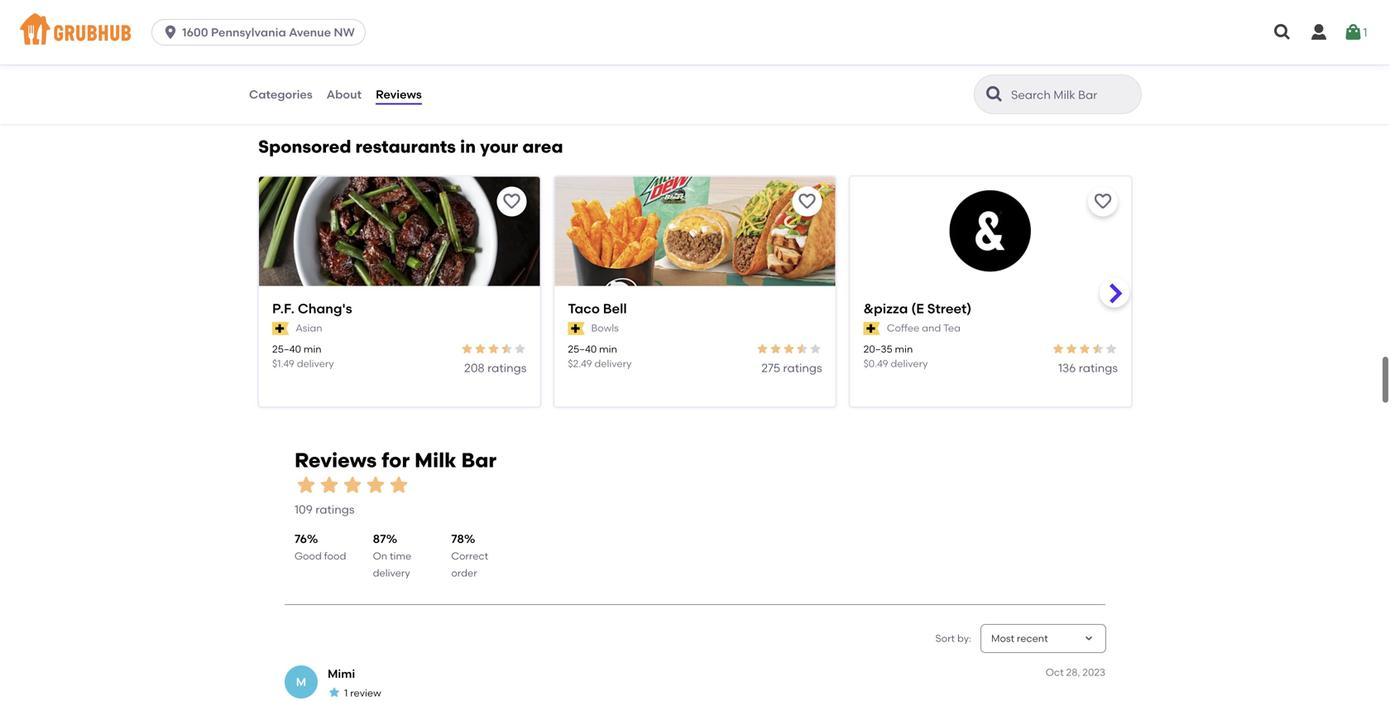 Task type: locate. For each thing, give the bounding box(es) containing it.
save this restaurant button for taco bell
[[793, 187, 822, 217]]

subscription pass image down 'taco'
[[568, 322, 585, 335]]

2023
[[1083, 666, 1106, 678]]

save this restaurant image
[[798, 192, 818, 212], [1093, 192, 1113, 212]]

restaurants
[[356, 136, 456, 157]]

ratings
[[488, 361, 527, 375], [783, 361, 822, 375], [1079, 361, 1118, 375], [316, 502, 355, 516]]

min
[[304, 343, 322, 355], [599, 343, 617, 355], [895, 343, 913, 355]]

reviews up 109 ratings
[[295, 448, 377, 472]]

min down asian
[[304, 343, 322, 355]]

reviews up restaurants
[[376, 87, 422, 101]]

1 vertical spatial reviews
[[295, 448, 377, 472]]

delivery right $0.49
[[891, 358, 928, 370]]

1 save this restaurant button from the left
[[497, 187, 527, 217]]

reviews
[[376, 87, 422, 101], [295, 448, 377, 472]]

on
[[373, 550, 387, 562]]

1 inside button
[[1364, 25, 1368, 39]]

p.f.
[[272, 301, 295, 317]]

min inside 25–40 min $1.49 delivery
[[304, 343, 322, 355]]

ratings right 208 on the left of the page
[[488, 361, 527, 375]]

taco bell logo image
[[555, 177, 836, 316]]

25–40 inside 25–40 min $1.49 delivery
[[272, 343, 301, 355]]

reviews for milk bar
[[295, 448, 497, 472]]

3 save this restaurant button from the left
[[1088, 187, 1118, 217]]

subscription pass image
[[864, 322, 881, 335]]

25–40 up the $1.49
[[272, 343, 301, 355]]

78
[[451, 532, 464, 546]]

1 horizontal spatial save this restaurant button
[[793, 187, 822, 217]]

25–40 min $2.49 delivery
[[568, 343, 632, 370]]

reviews inside button
[[376, 87, 422, 101]]

2 horizontal spatial save this restaurant button
[[1088, 187, 1118, 217]]

delivery
[[297, 358, 334, 370], [595, 358, 632, 370], [891, 358, 928, 370], [373, 567, 410, 579]]

1 for 1
[[1364, 25, 1368, 39]]

1600
[[182, 25, 208, 39]]

0 horizontal spatial subscription pass image
[[272, 322, 289, 335]]

food
[[324, 550, 346, 562]]

svg image
[[1273, 22, 1293, 42], [1309, 22, 1329, 42], [1344, 22, 1364, 42]]

1 horizontal spatial svg image
[[1309, 22, 1329, 42]]

2 svg image from the left
[[1309, 22, 1329, 42]]

save this restaurant button for &pizza (e street)
[[1088, 187, 1118, 217]]

min for chang's
[[304, 343, 322, 355]]

1 horizontal spatial 25–40
[[568, 343, 597, 355]]

p.f. chang's
[[272, 301, 352, 317]]

ratings for taco bell
[[783, 361, 822, 375]]

2 save this restaurant button from the left
[[793, 187, 822, 217]]

order
[[451, 567, 477, 579]]

0 horizontal spatial save this restaurant image
[[798, 192, 818, 212]]

min down the coffee
[[895, 343, 913, 355]]

2 horizontal spatial min
[[895, 343, 913, 355]]

your
[[480, 136, 518, 157]]

0 vertical spatial 1
[[1364, 25, 1368, 39]]

3 svg image from the left
[[1344, 22, 1364, 42]]

3 min from the left
[[895, 343, 913, 355]]

1 review
[[344, 687, 381, 699]]

min down bowls
[[599, 343, 617, 355]]

109 ratings
[[295, 502, 355, 516]]

for
[[382, 448, 410, 472]]

delivery inside 25–40 min $1.49 delivery
[[297, 358, 334, 370]]

76
[[295, 532, 307, 546]]

delivery inside "87 on time delivery"
[[373, 567, 410, 579]]

save this restaurant image for taco bell
[[798, 192, 818, 212]]

1 vertical spatial 1
[[344, 687, 348, 699]]

1
[[1364, 25, 1368, 39], [344, 687, 348, 699]]

ratings right 275
[[783, 361, 822, 375]]

min inside 25–40 min $2.49 delivery
[[599, 343, 617, 355]]

25–40 for taco
[[568, 343, 597, 355]]

78 correct order
[[451, 532, 488, 579]]

star icon image
[[460, 342, 474, 356], [474, 342, 487, 356], [487, 342, 500, 356], [500, 342, 513, 356], [500, 342, 513, 356], [513, 342, 527, 356], [756, 342, 770, 356], [770, 342, 783, 356], [783, 342, 796, 356], [796, 342, 809, 356], [796, 342, 809, 356], [809, 342, 822, 356], [1052, 342, 1065, 356], [1065, 342, 1079, 356], [1079, 342, 1092, 356], [1092, 342, 1105, 356], [1092, 342, 1105, 356], [1105, 342, 1118, 356], [295, 473, 318, 497], [318, 473, 341, 497], [341, 473, 364, 497], [364, 473, 387, 497], [387, 473, 411, 497], [328, 686, 341, 699]]

0 horizontal spatial svg image
[[1273, 22, 1293, 42]]

delivery down time
[[373, 567, 410, 579]]

1 horizontal spatial 1
[[1364, 25, 1368, 39]]

0 vertical spatial reviews
[[376, 87, 422, 101]]

save this restaurant button
[[497, 187, 527, 217], [793, 187, 822, 217], [1088, 187, 1118, 217]]

ratings right 136
[[1079, 361, 1118, 375]]

ratings for &pizza (e street)
[[1079, 361, 1118, 375]]

1 min from the left
[[304, 343, 322, 355]]

1 horizontal spatial subscription pass image
[[568, 322, 585, 335]]

25–40 up $2.49
[[568, 343, 597, 355]]

reviews for reviews
[[376, 87, 422, 101]]

1 25–40 from the left
[[272, 343, 301, 355]]

delivery inside the 20–35 min $0.49 delivery
[[891, 358, 928, 370]]

28,
[[1067, 666, 1081, 678]]

0 horizontal spatial 25–40
[[272, 343, 301, 355]]

delivery right $2.49
[[595, 358, 632, 370]]

min inside the 20–35 min $0.49 delivery
[[895, 343, 913, 355]]

0 horizontal spatial save this restaurant button
[[497, 187, 527, 217]]

1 horizontal spatial save this restaurant image
[[1093, 192, 1113, 212]]

0 horizontal spatial min
[[304, 343, 322, 355]]

delivery for (e
[[891, 358, 928, 370]]

delivery for chang's
[[297, 358, 334, 370]]

nw
[[334, 25, 355, 39]]

(e
[[912, 301, 924, 317]]

2 subscription pass image from the left
[[568, 322, 585, 335]]

save this restaurant image for &pizza (e street)
[[1093, 192, 1113, 212]]

most
[[992, 632, 1015, 644]]

0 horizontal spatial 1
[[344, 687, 348, 699]]

sort by:
[[936, 632, 972, 644]]

delivery inside 25–40 min $2.49 delivery
[[595, 358, 632, 370]]

76 good food
[[295, 532, 346, 562]]

136 ratings
[[1059, 361, 1118, 375]]

sponsored restaurants in your area
[[258, 136, 563, 157]]

25–40
[[272, 343, 301, 355], [568, 343, 597, 355]]

1 horizontal spatial min
[[599, 343, 617, 355]]

2 save this restaurant image from the left
[[1093, 192, 1113, 212]]

subscription pass image
[[272, 322, 289, 335], [568, 322, 585, 335]]

25–40 inside 25–40 min $2.49 delivery
[[568, 343, 597, 355]]

2 25–40 from the left
[[568, 343, 597, 355]]

2 horizontal spatial svg image
[[1344, 22, 1364, 42]]

delivery right the $1.49
[[297, 358, 334, 370]]

sponsored
[[258, 136, 351, 157]]

1 save this restaurant image from the left
[[798, 192, 818, 212]]

subscription pass image down the p.f.
[[272, 322, 289, 335]]

asian
[[296, 322, 322, 334]]

2 min from the left
[[599, 343, 617, 355]]

milk
[[415, 448, 457, 472]]

min for bell
[[599, 343, 617, 355]]

1 subscription pass image from the left
[[272, 322, 289, 335]]

mimi
[[328, 667, 355, 681]]

main navigation navigation
[[0, 0, 1391, 65]]

275 ratings
[[762, 361, 822, 375]]



Task type: vqa. For each thing, say whether or not it's contained in the screenshot.
free to the bottom
no



Task type: describe. For each thing, give the bounding box(es) containing it.
Search Milk Bar search field
[[1010, 87, 1136, 103]]

and
[[922, 322, 941, 334]]

pennsylvania
[[211, 25, 286, 39]]

avenue
[[289, 25, 331, 39]]

review
[[350, 687, 381, 699]]

bar
[[461, 448, 497, 472]]

subscription pass image for taco
[[568, 322, 585, 335]]

area
[[523, 136, 563, 157]]

87 on time delivery
[[373, 532, 412, 579]]

tea
[[944, 322, 961, 334]]

reviews for reviews for milk bar
[[295, 448, 377, 472]]

recent
[[1017, 632, 1048, 644]]

&pizza
[[864, 301, 908, 317]]

ratings right 109
[[316, 502, 355, 516]]

1600 pennsylvania avenue nw
[[182, 25, 355, 39]]

save this restaurant button for p.f. chang's
[[497, 187, 527, 217]]

good
[[295, 550, 322, 562]]

208 ratings
[[464, 361, 527, 375]]

coffee
[[887, 322, 920, 334]]

most recent
[[992, 632, 1048, 644]]

&pizza (e street)
[[864, 301, 972, 317]]

search icon image
[[985, 84, 1005, 104]]

$0.49
[[864, 358, 889, 370]]

25–40 for p.f.
[[272, 343, 301, 355]]

&pizza (e street) link
[[864, 299, 1118, 318]]

delivery for bell
[[595, 358, 632, 370]]

in
[[460, 136, 476, 157]]

svg image
[[162, 24, 179, 41]]

208
[[464, 361, 485, 375]]

1 for 1 review
[[344, 687, 348, 699]]

about
[[327, 87, 362, 101]]

taco bell link
[[568, 299, 822, 318]]

about button
[[326, 65, 363, 124]]

save this restaurant image
[[502, 192, 522, 212]]

bell
[[603, 301, 627, 317]]

chang's
[[298, 301, 352, 317]]

reviews button
[[375, 65, 423, 124]]

oct 28, 2023
[[1046, 666, 1106, 678]]

ratings for p.f. chang's
[[488, 361, 527, 375]]

1 button
[[1344, 17, 1368, 47]]

min for (e
[[895, 343, 913, 355]]

20–35 min $0.49 delivery
[[864, 343, 928, 370]]

m
[[296, 675, 306, 689]]

street)
[[928, 301, 972, 317]]

correct
[[451, 550, 488, 562]]

subscription pass image for p.f.
[[272, 322, 289, 335]]

caret down icon image
[[1083, 632, 1096, 645]]

25–40 min $1.49 delivery
[[272, 343, 334, 370]]

$1.49
[[272, 358, 295, 370]]

coffee and tea
[[887, 322, 961, 334]]

20–35
[[864, 343, 893, 355]]

by:
[[958, 632, 972, 644]]

1 svg image from the left
[[1273, 22, 1293, 42]]

taco
[[568, 301, 600, 317]]

oct
[[1046, 666, 1064, 678]]

p.f. chang's link
[[272, 299, 527, 318]]

bowls
[[591, 322, 619, 334]]

109
[[295, 502, 313, 516]]

time
[[390, 550, 412, 562]]

svg image inside 1 button
[[1344, 22, 1364, 42]]

87
[[373, 532, 386, 546]]

$2.49
[[568, 358, 592, 370]]

categories button
[[248, 65, 313, 124]]

p.f. chang's  logo image
[[259, 177, 540, 316]]

taco bell
[[568, 301, 627, 317]]

categories
[[249, 87, 313, 101]]

275
[[762, 361, 781, 375]]

136
[[1059, 361, 1076, 375]]

&pizza (e street) logo image
[[936, 177, 1046, 286]]

sort
[[936, 632, 955, 644]]

Sort by: field
[[992, 631, 1048, 646]]

1600 pennsylvania avenue nw button
[[152, 19, 372, 46]]



